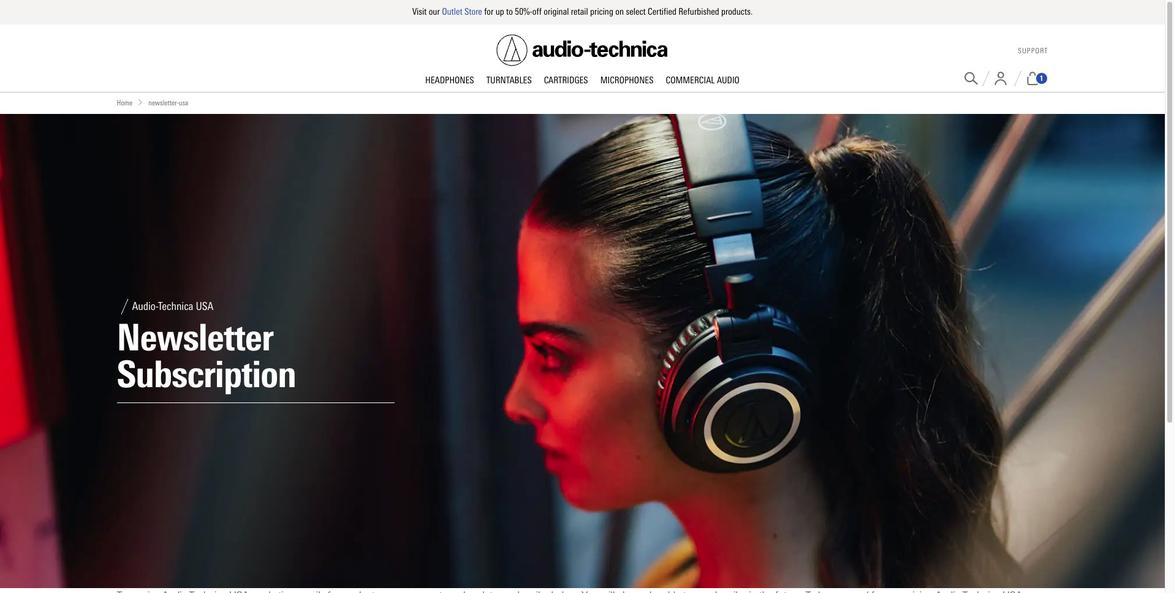 Task type: describe. For each thing, give the bounding box(es) containing it.
newsletter-
[[148, 98, 179, 107]]

products.
[[721, 6, 753, 17]]

microphones link
[[594, 74, 660, 87]]

50%-
[[515, 6, 532, 17]]

commercial audio
[[666, 74, 740, 85]]

support
[[1018, 47, 1048, 55]]

newsletter subscription
[[117, 316, 296, 396]]

up
[[496, 6, 504, 17]]

outlet
[[442, 6, 462, 17]]

store logo image
[[497, 34, 668, 66]]

turntables link
[[480, 74, 538, 87]]

breadcrumbs image
[[137, 99, 144, 105]]

magnifying glass image
[[964, 72, 978, 85]]

divider line image
[[982, 71, 989, 86]]

commercial audio link
[[660, 74, 746, 87]]

usa
[[196, 300, 214, 313]]

subscription
[[117, 352, 296, 396]]

our
[[429, 6, 440, 17]]

cartridges
[[544, 74, 588, 85]]

outlet store link
[[442, 6, 482, 17]]

microphones
[[600, 74, 654, 85]]

home
[[117, 98, 133, 107]]

store
[[465, 6, 482, 17]]

pricing
[[590, 6, 613, 17]]



Task type: vqa. For each thing, say whether or not it's contained in the screenshot.
More
no



Task type: locate. For each thing, give the bounding box(es) containing it.
1
[[1040, 74, 1043, 83]]

turntables
[[486, 74, 532, 85]]

for
[[484, 6, 494, 17]]

certified
[[648, 6, 676, 17]]

1 link
[[1026, 72, 1048, 85]]

on
[[615, 6, 624, 17]]

support link
[[1018, 47, 1048, 55]]

technica
[[158, 300, 193, 313]]

visit our outlet store for up to 50%-off original retail pricing on select certified refurbished products.
[[412, 6, 753, 17]]

newsletter-usa
[[148, 98, 188, 107]]

headphones link
[[419, 74, 480, 87]]

retail
[[571, 6, 588, 17]]

cartridges link
[[538, 74, 594, 87]]

original
[[544, 6, 569, 17]]

audio-technica usa
[[132, 300, 214, 313]]

audio
[[717, 74, 740, 85]]

usa
[[179, 98, 188, 107]]

home link
[[117, 97, 133, 109]]

to
[[506, 6, 513, 17]]

newsletter
[[117, 316, 273, 360]]

select
[[626, 6, 646, 17]]

basket image
[[1026, 72, 1040, 85]]

audio-
[[132, 300, 158, 313]]

off
[[532, 6, 542, 17]]

commercial
[[666, 74, 715, 85]]

visit
[[412, 6, 427, 17]]

divider line image
[[1014, 71, 1021, 86]]

refurbished
[[679, 6, 719, 17]]

headphones
[[425, 74, 474, 85]]



